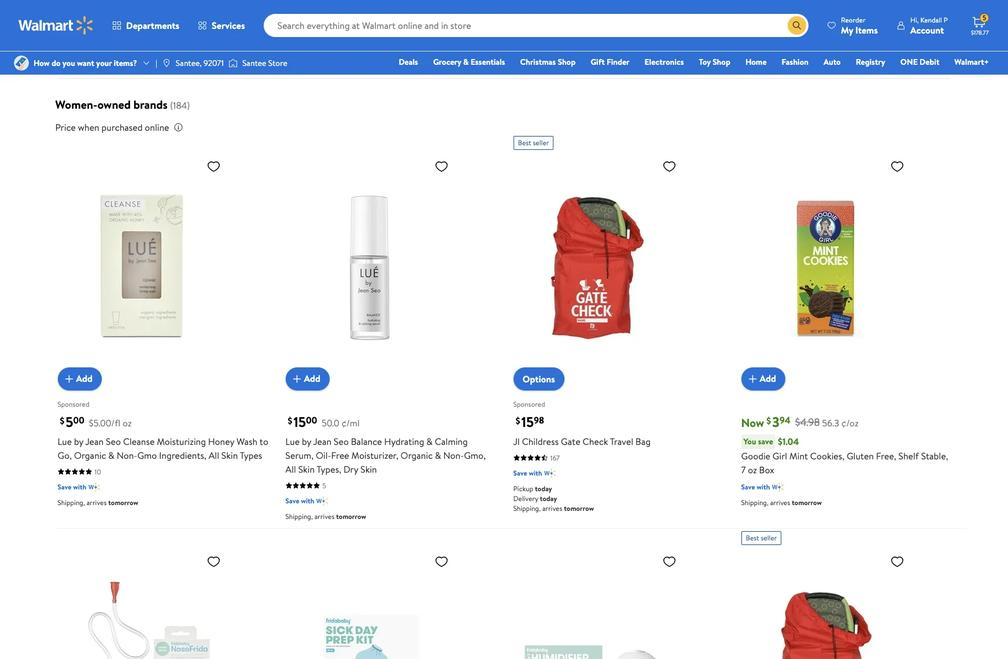 Task type: vqa. For each thing, say whether or not it's contained in the screenshot.
For communities "link"
yes



Task type: locate. For each thing, give the bounding box(es) containing it.
15 inside $ 15 00 50.0 ¢/ml lue by jean seo balance hydrating & calming serum, oil-free moisturizer, organic & non-gmo, all skin types, dry skin
[[294, 412, 306, 431]]

1 horizontal spatial jean
[[313, 435, 332, 448]]

save
[[514, 468, 528, 478], [58, 482, 72, 492], [742, 482, 756, 492], [286, 496, 300, 506]]

goodie
[[742, 449, 771, 462]]

save with down go, on the left bottom
[[58, 482, 86, 492]]

$5.00/fl
[[89, 416, 121, 429]]

2 sponsored from the left
[[514, 399, 545, 409]]

add to favorites list, jl childress gate check travel bag image for the topmost "jl childress gate check travel bag" image
[[663, 159, 677, 173]]

purchased
[[102, 121, 143, 133]]

5 up $178.77
[[983, 13, 987, 23]]

shop inside "link"
[[713, 56, 731, 68]]

0 horizontal spatial skin
[[222, 449, 238, 462]]

save down go, on the left bottom
[[58, 482, 72, 492]]

0 horizontal spatial add
[[76, 372, 93, 385]]

save for $5.00/fl oz
[[58, 482, 72, 492]]

2 horizontal spatial brands
[[298, 56, 322, 68]]

3 add from the left
[[760, 372, 777, 385]]

lue by jean seo cleanse moisturizing honey wash to go, organic & non-gmo ingredients, all skin types image
[[58, 154, 225, 381]]

1 00 from the left
[[73, 414, 84, 427]]

& down calming
[[435, 449, 441, 462]]

arrives down 10
[[87, 497, 107, 507]]

walmart plus image down box
[[773, 481, 784, 493]]

you save $1.04 goodie girl mint cookies, gluten free, shelf stable, 7 oz box
[[742, 435, 949, 476]]

home
[[746, 56, 767, 68]]

1 horizontal spatial  image
[[162, 58, 171, 68]]

lue for 5
[[58, 435, 72, 448]]

2 horizontal spatial owned
[[313, 48, 336, 60]]

2 add from the left
[[304, 372, 321, 385]]

jean
[[85, 435, 104, 448], [313, 435, 332, 448]]

1 horizontal spatial shop
[[558, 56, 576, 68]]

by inside the $ 5 00 $5.00/fl oz lue by jean seo cleanse moisturizing honey wash to go, organic & non-gmo ingredients, all skin types
[[74, 435, 83, 448]]

1 horizontal spatial organic
[[401, 449, 433, 462]]

0 horizontal spatial organic
[[74, 449, 106, 462]]

price when purchased online
[[55, 121, 169, 133]]

 image for santee store
[[229, 57, 238, 69]]

seo for 15
[[334, 435, 349, 448]]

$ inside $ 15 98
[[516, 414, 521, 427]]

save with up "pickup"
[[514, 468, 542, 478]]

arrives for save
[[771, 497, 791, 507]]

walmart plus image down 167
[[545, 467, 556, 479]]

dry
[[344, 463, 358, 475]]

0 horizontal spatial 15
[[294, 412, 306, 431]]

0 horizontal spatial add to favorites list, jl childress gate check travel bag image
[[663, 159, 677, 173]]

grocery & essentials
[[433, 56, 505, 68]]

|
[[156, 57, 157, 69]]

0 horizontal spatial brands
[[134, 96, 168, 112]]

00 inside $ 15 00 50.0 ¢/ml lue by jean seo balance hydrating & calming serum, oil-free moisturizer, organic & non-gmo, all skin types, dry skin
[[306, 414, 317, 427]]

1 horizontal spatial oz
[[748, 463, 757, 476]]

0 horizontal spatial lue
[[58, 435, 72, 448]]

skin down honey
[[222, 449, 238, 462]]

all
[[209, 449, 219, 462], [286, 463, 296, 475]]

grocery & essentials link
[[428, 56, 511, 68]]

$4.98
[[796, 415, 820, 430]]

shop right christmas
[[558, 56, 576, 68]]

& left calming
[[427, 435, 433, 448]]

tomorrow
[[108, 497, 138, 507], [792, 497, 822, 507], [564, 503, 594, 513], [336, 511, 366, 521]]

tomorrow down dry
[[336, 511, 366, 521]]

1 vertical spatial jl childress gate check travel bag image
[[742, 550, 909, 659]]

deals
[[399, 56, 418, 68]]

with for 50.0 ¢/ml
[[301, 496, 314, 506]]

pickup
[[514, 484, 534, 493]]

1 vertical spatial best
[[746, 533, 760, 543]]

1 vertical spatial 5
[[66, 412, 73, 431]]

sponsored up $ 15 98
[[514, 399, 545, 409]]

fridababy breathefrida 3-in-1 humidifier, diffuser and nightlight image
[[514, 550, 681, 659]]

15 up childress
[[522, 412, 534, 431]]

childress
[[522, 435, 559, 448]]

owned inside women-owned brands
[[313, 48, 336, 60]]

0 vertical spatial 5
[[983, 13, 987, 23]]

tomorrow down gmo
[[108, 497, 138, 507]]

shop right toy
[[713, 56, 731, 68]]

skin down moisturizer,
[[361, 463, 377, 475]]

0 horizontal spatial best seller
[[518, 137, 549, 147]]

skin down serum, on the bottom of page
[[298, 463, 315, 475]]

1 horizontal spatial seo
[[334, 435, 349, 448]]

2 add to cart image from the left
[[290, 372, 304, 386]]

women-owned brands image
[[289, 4, 331, 45]]

1 horizontal spatial add
[[304, 372, 321, 385]]

seo
[[106, 435, 121, 448], [334, 435, 349, 448]]

1 horizontal spatial jl childress gate check travel bag image
[[742, 550, 909, 659]]

organic
[[74, 449, 106, 462], [401, 449, 433, 462]]

&
[[464, 56, 469, 68], [427, 435, 433, 448], [108, 449, 115, 462], [435, 449, 441, 462]]

gift finder link
[[586, 56, 635, 68]]

calming
[[435, 435, 468, 448]]

1 horizontal spatial best seller
[[746, 533, 777, 543]]

2 lue from the left
[[286, 435, 300, 448]]

auto
[[824, 56, 841, 68]]

jean up oil-
[[313, 435, 332, 448]]

save down 7
[[742, 482, 756, 492]]

$ inside the $ 5 00 $5.00/fl oz lue by jean seo cleanse moisturizing honey wash to go, organic & non-gmo ingredients, all skin types
[[60, 414, 65, 427]]

arrives down types,
[[315, 511, 335, 521]]

shipping, arrives tomorrow down 10
[[58, 497, 138, 507]]

0 vertical spatial best seller
[[518, 137, 549, 147]]

sponsored up the $5.00/fl
[[58, 399, 89, 409]]

1 horizontal spatial sponsored
[[514, 399, 545, 409]]

when
[[78, 121, 99, 133]]

save up "pickup"
[[514, 468, 528, 478]]

0 horizontal spatial shop
[[157, 48, 175, 60]]

seo inside the $ 5 00 $5.00/fl oz lue by jean seo cleanse moisturizing honey wash to go, organic & non-gmo ingredients, all skin types
[[106, 435, 121, 448]]

moisturizer,
[[352, 449, 399, 462]]

& down the $5.00/fl
[[108, 449, 115, 462]]

1 horizontal spatial lue
[[286, 435, 300, 448]]

all down honey
[[209, 449, 219, 462]]

save down serum, on the bottom of page
[[286, 496, 300, 506]]

2 by from the left
[[302, 435, 311, 448]]

electronics link
[[640, 56, 690, 68]]

add to cart image
[[62, 372, 76, 386], [290, 372, 304, 386]]

today right "pickup"
[[535, 484, 552, 493]]

lue up serum, on the bottom of page
[[286, 435, 300, 448]]

1 jean from the left
[[85, 435, 104, 448]]

1 sponsored from the left
[[58, 399, 89, 409]]

1 horizontal spatial 00
[[306, 414, 317, 427]]

add to favorites list, jl childress gate check travel bag image
[[663, 159, 677, 173], [891, 554, 905, 569]]

1 horizontal spatial all
[[286, 463, 296, 475]]

0 horizontal spatial add to cart image
[[62, 372, 76, 386]]

essentials
[[471, 56, 505, 68]]

frida baby sick day prep kit: nosefrida snotsucker, medifrida pacifier, breathefrida wipes, vaporrub image
[[286, 550, 453, 659]]

all down serum, on the bottom of page
[[286, 463, 296, 475]]

$ up go, on the left bottom
[[60, 414, 65, 427]]

how do you want your items?
[[34, 57, 137, 69]]

owned inside black-owned brands
[[240, 48, 263, 60]]

$ for $ 5 00 $5.00/fl oz lue by jean seo cleanse moisturizing honey wash to go, organic & non-gmo ingredients, all skin types
[[60, 414, 65, 427]]

for communities link
[[71, 4, 132, 69]]

0 horizontal spatial jl childress gate check travel bag image
[[514, 154, 681, 381]]

arrives
[[87, 497, 107, 507], [771, 497, 791, 507], [543, 503, 563, 513], [315, 511, 335, 521]]

non- down the cleanse
[[117, 449, 137, 462]]

organic down hydrating
[[401, 449, 433, 462]]

¢/ml
[[342, 416, 360, 429]]

shop for christmas shop
[[558, 56, 576, 68]]

0 horizontal spatial add button
[[58, 367, 102, 390]]

1 horizontal spatial best
[[746, 533, 760, 543]]

options link
[[514, 367, 565, 390]]

now
[[742, 415, 765, 430]]

walmart plus image for 15
[[545, 467, 556, 479]]

0 horizontal spatial oz
[[123, 416, 132, 429]]

grocery
[[433, 56, 462, 68]]

0 horizontal spatial women-
[[55, 96, 97, 112]]

2 jean from the left
[[313, 435, 332, 448]]

1 horizontal spatial add button
[[286, 367, 330, 390]]

women- down women-owned brands image
[[283, 48, 313, 60]]

1 horizontal spatial add to favorites list, jl childress gate check travel bag image
[[891, 554, 905, 569]]

4 $ from the left
[[767, 414, 772, 427]]

1 organic from the left
[[74, 449, 106, 462]]

1 vertical spatial oz
[[748, 463, 757, 476]]

1 horizontal spatial non-
[[444, 449, 464, 462]]

save for 50.0 ¢/ml
[[286, 496, 300, 506]]

best seller
[[518, 137, 549, 147], [746, 533, 777, 543]]

5
[[983, 13, 987, 23], [66, 412, 73, 431], [323, 481, 326, 490]]

tomorrow right the delivery
[[564, 503, 594, 513]]

1 vertical spatial add to favorites list, jl childress gate check travel bag image
[[891, 554, 905, 569]]

jl
[[514, 435, 520, 448]]

brands inside black-owned brands
[[229, 56, 252, 68]]

walmart plus image down types,
[[317, 495, 328, 507]]

2 horizontal spatial  image
[[229, 57, 238, 69]]

arrives down box
[[771, 497, 791, 507]]

women- inside women-owned brands
[[283, 48, 313, 60]]

2 horizontal spatial shipping, arrives tomorrow
[[742, 497, 822, 507]]

organic inside $ 15 00 50.0 ¢/ml lue by jean seo balance hydrating & calming serum, oil-free moisturizer, organic & non-gmo, all skin types, dry skin
[[401, 449, 433, 462]]

 image left "how"
[[14, 56, 29, 71]]

00 for 5
[[73, 414, 84, 427]]

1 non- from the left
[[117, 449, 137, 462]]

shop all link
[[141, 4, 201, 60]]

home link
[[741, 56, 772, 68]]

2 15 from the left
[[522, 412, 534, 431]]

jean inside the $ 5 00 $5.00/fl oz lue by jean seo cleanse moisturizing honey wash to go, organic & non-gmo ingredients, all skin types
[[85, 435, 104, 448]]

0 horizontal spatial jean
[[85, 435, 104, 448]]

christmas shop
[[520, 56, 576, 68]]

0 horizontal spatial seller
[[533, 137, 549, 147]]

0 vertical spatial oz
[[123, 416, 132, 429]]

1 vertical spatial women-
[[55, 96, 97, 112]]

1 lue from the left
[[58, 435, 72, 448]]

gate
[[561, 435, 581, 448]]

1 horizontal spatial brands
[[229, 56, 252, 68]]

1 horizontal spatial skin
[[298, 463, 315, 475]]

shipping, arrives tomorrow for 15
[[286, 511, 366, 521]]

1 vertical spatial best seller
[[746, 533, 777, 543]]

shipping, arrives tomorrow
[[58, 497, 138, 507], [742, 497, 822, 507], [286, 511, 366, 521]]

non- down calming
[[444, 449, 464, 462]]

lue inside the $ 5 00 $5.00/fl oz lue by jean seo cleanse moisturizing honey wash to go, organic & non-gmo ingredients, all skin types
[[58, 435, 72, 448]]

1 horizontal spatial owned
[[240, 48, 263, 60]]

seo down the $5.00/fl
[[106, 435, 121, 448]]

15
[[294, 412, 306, 431], [522, 412, 534, 431]]

7
[[742, 463, 746, 476]]

black-owned brands
[[218, 48, 263, 68]]

toy shop
[[699, 56, 731, 68]]

owned for women-owned brands (184)
[[97, 96, 131, 112]]

services button
[[189, 12, 254, 39]]

departments
[[126, 19, 179, 32]]

5 inside 5 $178.77
[[983, 13, 987, 23]]

add to cart image for lue by jean seo cleanse moisturizing honey wash to go, organic & non-gmo ingredients, all skin types image
[[62, 372, 76, 386]]

shipping, arrives tomorrow for 5
[[58, 497, 138, 507]]

$ inside $ 15 00 50.0 ¢/ml lue by jean seo balance hydrating & calming serum, oil-free moisturizer, organic & non-gmo, all skin types, dry skin
[[288, 414, 293, 427]]

0 horizontal spatial 5
[[66, 412, 73, 431]]

brands inside women-owned brands
[[298, 56, 322, 68]]

5 up go, on the left bottom
[[66, 412, 73, 431]]

fashion link
[[777, 56, 814, 68]]

walmart plus image for $5.00/fl oz
[[89, 481, 100, 493]]

pickup today delivery today shipping, arrives tomorrow
[[514, 484, 594, 513]]

0 vertical spatial add to favorites list, jl childress gate check travel bag image
[[663, 159, 677, 173]]

00 inside the $ 5 00 $5.00/fl oz lue by jean seo cleanse moisturizing honey wash to go, organic & non-gmo ingredients, all skin types
[[73, 414, 84, 427]]

with for $4.98
[[757, 482, 770, 492]]

 image for how do you want your items?
[[14, 56, 29, 71]]

travel
[[610, 435, 634, 448]]

seo up free
[[334, 435, 349, 448]]

save with down box
[[742, 482, 770, 492]]

lue up go, on the left bottom
[[58, 435, 72, 448]]

women- for women-owned brands
[[283, 48, 313, 60]]

0 vertical spatial all
[[209, 449, 219, 462]]

00 for 15
[[306, 414, 317, 427]]

gluten
[[847, 449, 874, 462]]

2 vertical spatial 5
[[323, 481, 326, 490]]

1 $ from the left
[[60, 414, 65, 427]]

shipping, arrives tomorrow down box
[[742, 497, 822, 507]]

2 organic from the left
[[401, 449, 433, 462]]

 image right 92071
[[229, 57, 238, 69]]

$ up jl
[[516, 414, 521, 427]]

with
[[529, 468, 542, 478], [73, 482, 86, 492], [757, 482, 770, 492], [301, 496, 314, 506]]

0 horizontal spatial non-
[[117, 449, 137, 462]]

search icon image
[[793, 21, 802, 30]]

15 left 50.0
[[294, 412, 306, 431]]

Walmart Site-Wide search field
[[264, 14, 809, 37]]

add button for 15
[[286, 367, 330, 390]]

2 00 from the left
[[306, 414, 317, 427]]

00 left 50.0
[[306, 414, 317, 427]]

1 seo from the left
[[106, 435, 121, 448]]

0 horizontal spatial all
[[209, 449, 219, 462]]

0 vertical spatial seller
[[533, 137, 549, 147]]

3 add button from the left
[[742, 367, 786, 390]]

walmart plus image
[[545, 467, 556, 479], [89, 481, 100, 493], [773, 481, 784, 493], [317, 495, 328, 507]]

$ up serum, on the bottom of page
[[288, 414, 293, 427]]

1 vertical spatial seller
[[761, 533, 777, 543]]

& inside the $ 5 00 $5.00/fl oz lue by jean seo cleanse moisturizing honey wash to go, organic & non-gmo ingredients, all skin types
[[108, 449, 115, 462]]

add button up 3
[[742, 367, 786, 390]]

2 add button from the left
[[286, 367, 330, 390]]

1 horizontal spatial add to cart image
[[290, 372, 304, 386]]

00
[[73, 414, 84, 427], [306, 414, 317, 427]]

add to favorites list, frida baby sick day prep kit: nosefrida snotsucker, medifrida pacifier, breathefrida wipes, vaporrub image
[[435, 554, 449, 569]]

2 horizontal spatial add button
[[742, 367, 786, 390]]

1 15 from the left
[[294, 412, 306, 431]]

women-owned brands
[[283, 48, 336, 68]]

add to favorites list, jl childress gate check travel bag image for rightmost "jl childress gate check travel bag" image
[[891, 554, 905, 569]]

2 $ from the left
[[288, 414, 293, 427]]

sponsored
[[58, 399, 89, 409], [514, 399, 545, 409]]

0 horizontal spatial  image
[[14, 56, 29, 71]]

1 horizontal spatial women-
[[283, 48, 313, 60]]

shop right |
[[157, 48, 175, 60]]

$ for $ 15 00 50.0 ¢/ml lue by jean seo balance hydrating & calming serum, oil-free moisturizer, organic & non-gmo, all skin types, dry skin
[[288, 414, 293, 427]]

brands for black-owned brands
[[229, 56, 252, 68]]

00 left the $5.00/fl
[[73, 414, 84, 427]]

add to favorites list, frida baby nosefrida the snotsucker kit with saline nasal spray and sinus rinse aspirator for kids decongestion and cold relief, medicine alternative, 3 pieces image
[[207, 554, 221, 569]]

go,
[[58, 449, 72, 462]]

girl
[[773, 449, 788, 462]]

jl childress gate check travel bag image
[[514, 154, 681, 381], [742, 550, 909, 659]]

shipping,
[[58, 497, 85, 507], [742, 497, 769, 507], [514, 503, 541, 513], [286, 511, 313, 521]]

women-
[[283, 48, 313, 60], [55, 96, 97, 112]]

1 horizontal spatial 15
[[522, 412, 534, 431]]

shipping, for save
[[742, 497, 769, 507]]

walmart plus image down 10
[[89, 481, 100, 493]]

oz
[[123, 416, 132, 429], [748, 463, 757, 476]]

0 horizontal spatial seo
[[106, 435, 121, 448]]

2 seo from the left
[[334, 435, 349, 448]]

15 for $ 15 98
[[522, 412, 534, 431]]

2 horizontal spatial add
[[760, 372, 777, 385]]

by
[[74, 435, 83, 448], [302, 435, 311, 448]]

arrives right the delivery
[[543, 503, 563, 513]]

women- up price
[[55, 96, 97, 112]]

black-
[[218, 48, 240, 60]]

2 non- from the left
[[444, 449, 464, 462]]

1 by from the left
[[74, 435, 83, 448]]

types
[[240, 449, 262, 462]]

2 horizontal spatial 5
[[983, 13, 987, 23]]

oz right 7
[[748, 463, 757, 476]]

$ left 3
[[767, 414, 772, 427]]

5 down types,
[[323, 481, 326, 490]]

save with for 50.0 ¢/ml
[[286, 496, 314, 506]]

1 horizontal spatial 5
[[323, 481, 326, 490]]

0 horizontal spatial by
[[74, 435, 83, 448]]

1 horizontal spatial shipping, arrives tomorrow
[[286, 511, 366, 521]]

oz inside the $ 5 00 $5.00/fl oz lue by jean seo cleanse moisturizing honey wash to go, organic & non-gmo ingredients, all skin types
[[123, 416, 132, 429]]

arrives for 5
[[87, 497, 107, 507]]

seller
[[533, 137, 549, 147], [761, 533, 777, 543]]

15 for $ 15 00 50.0 ¢/ml lue by jean seo balance hydrating & calming serum, oil-free moisturizer, organic & non-gmo, all skin types, dry skin
[[294, 412, 306, 431]]

¢/oz
[[842, 416, 859, 429]]

free
[[331, 449, 349, 462]]

seo inside $ 15 00 50.0 ¢/ml lue by jean seo balance hydrating & calming serum, oil-free moisturizer, organic & non-gmo, all skin types, dry skin
[[334, 435, 349, 448]]

1 add to cart image from the left
[[62, 372, 76, 386]]

0 vertical spatial women-
[[283, 48, 313, 60]]

lue for 15
[[286, 435, 300, 448]]

0 horizontal spatial best
[[518, 137, 532, 147]]

non- inside the $ 5 00 $5.00/fl oz lue by jean seo cleanse moisturizing honey wash to go, organic & non-gmo ingredients, all skin types
[[117, 449, 137, 462]]

gmo,
[[464, 449, 486, 462]]

jean down the $5.00/fl
[[85, 435, 104, 448]]

by inside $ 15 00 50.0 ¢/ml lue by jean seo balance hydrating & calming serum, oil-free moisturizer, organic & non-gmo, all skin types, dry skin
[[302, 435, 311, 448]]

add button up 50.0
[[286, 367, 330, 390]]

honey
[[208, 435, 234, 448]]

0 horizontal spatial shipping, arrives tomorrow
[[58, 497, 138, 507]]

oz inside you save $1.04 goodie girl mint cookies, gluten free, shelf stable, 7 oz box
[[748, 463, 757, 476]]

lue inside $ 15 00 50.0 ¢/ml lue by jean seo balance hydrating & calming serum, oil-free moisturizer, organic & non-gmo, all skin types, dry skin
[[286, 435, 300, 448]]

2 horizontal spatial shop
[[713, 56, 731, 68]]

for communities�� image
[[81, 4, 122, 45]]

legal information image
[[174, 122, 183, 132]]

2 horizontal spatial skin
[[361, 463, 377, 475]]

shop all�� image
[[150, 4, 192, 45]]

1 horizontal spatial by
[[302, 435, 311, 448]]

98
[[534, 414, 545, 427]]

add button for save
[[742, 367, 786, 390]]

56.3
[[823, 416, 840, 429]]

tomorrow down the mint
[[792, 497, 822, 507]]

jean inside $ 15 00 50.0 ¢/ml lue by jean seo balance hydrating & calming serum, oil-free moisturizer, organic & non-gmo, all skin types, dry skin
[[313, 435, 332, 448]]

walmart plus image for $4.98
[[773, 481, 784, 493]]

0 horizontal spatial owned
[[97, 96, 131, 112]]

shop
[[157, 48, 175, 60], [558, 56, 576, 68], [713, 56, 731, 68]]

shipping, arrives tomorrow down types,
[[286, 511, 366, 521]]

add
[[76, 372, 93, 385], [304, 372, 321, 385], [760, 372, 777, 385]]

save with down serum, on the bottom of page
[[286, 496, 314, 506]]

add to favorites list, lue by jean seo balance hydrating & calming serum, oil-free moisturizer, organic & non-gmo, all skin types, dry skin image
[[435, 159, 449, 173]]

 image
[[14, 56, 29, 71], [229, 57, 238, 69], [162, 58, 171, 68]]

3 $ from the left
[[516, 414, 521, 427]]

0 horizontal spatial sponsored
[[58, 399, 89, 409]]

organic up 10
[[74, 449, 106, 462]]

1 vertical spatial all
[[286, 463, 296, 475]]

add to cart image
[[746, 372, 760, 386]]

 image right |
[[162, 58, 171, 68]]

0 horizontal spatial 00
[[73, 414, 84, 427]]

walmart plus image for 50.0 ¢/ml
[[317, 495, 328, 507]]

add button up the $5.00/fl
[[58, 367, 102, 390]]

oz up the cleanse
[[123, 416, 132, 429]]

all
[[177, 48, 185, 60]]

save with for $5.00/fl oz
[[58, 482, 86, 492]]



Task type: describe. For each thing, give the bounding box(es) containing it.
to
[[260, 435, 268, 448]]

lue by jean seo balance hydrating & calming serum, oil-free moisturizer, organic & non-gmo, all skin types, dry skin image
[[286, 154, 453, 381]]

deals link
[[394, 56, 424, 68]]

& right grocery
[[464, 56, 469, 68]]

shelf
[[899, 449, 920, 462]]

$ 15 98
[[516, 412, 545, 431]]

options
[[523, 372, 555, 385]]

0 vertical spatial best
[[518, 137, 532, 147]]

5 for 5
[[323, 481, 326, 490]]

today right the delivery
[[540, 493, 557, 503]]

women- for women-owned brands (184)
[[55, 96, 97, 112]]

1 add button from the left
[[58, 367, 102, 390]]

all inside $ 15 00 50.0 ¢/ml lue by jean seo balance hydrating & calming serum, oil-free moisturizer, organic & non-gmo, all skin types, dry skin
[[286, 463, 296, 475]]

walmart image
[[19, 16, 94, 35]]

you
[[744, 436, 757, 447]]

with for 15
[[529, 468, 542, 478]]

christmas
[[520, 56, 556, 68]]

finder
[[607, 56, 630, 68]]

tomorrow for 15
[[336, 511, 366, 521]]

how
[[34, 57, 50, 69]]

reorder my items
[[842, 15, 878, 36]]

10
[[95, 467, 101, 477]]

free,
[[877, 449, 897, 462]]

cleanse
[[123, 435, 155, 448]]

reorder
[[842, 15, 866, 25]]

balance
[[351, 435, 382, 448]]

$ inside now $ 3 94 $4.98 56.3 ¢/oz
[[767, 414, 772, 427]]

(184)
[[170, 99, 190, 111]]

gmo
[[137, 449, 157, 462]]

tomorrow inside pickup today delivery today shipping, arrives tomorrow
[[564, 503, 594, 513]]

non- inside $ 15 00 50.0 ¢/ml lue by jean seo balance hydrating & calming serum, oil-free moisturizer, organic & non-gmo, all skin types, dry skin
[[444, 449, 464, 462]]

brands for women-owned brands
[[298, 56, 322, 68]]

toy shop link
[[694, 56, 736, 68]]

add to favorites list, goodie girl mint cookies, gluten free, shelf stable, 7 oz box image
[[891, 159, 905, 173]]

by for 5
[[74, 435, 83, 448]]

gift
[[591, 56, 605, 68]]

skin inside the $ 5 00 $5.00/fl oz lue by jean seo cleanse moisturizing honey wash to go, organic & non-gmo ingredients, all skin types
[[222, 449, 238, 462]]

shipping, for 5
[[58, 497, 85, 507]]

auto link
[[819, 56, 847, 68]]

save for $4.98
[[742, 482, 756, 492]]

black-owned brands�� image
[[220, 4, 261, 45]]

1 horizontal spatial seller
[[761, 533, 777, 543]]

account
[[911, 23, 945, 36]]

$ 15 00 50.0 ¢/ml lue by jean seo balance hydrating & calming serum, oil-free moisturizer, organic & non-gmo, all skin types, dry skin
[[286, 412, 486, 475]]

moisturizing
[[157, 435, 206, 448]]

wash
[[237, 435, 258, 448]]

shipping, arrives tomorrow for save
[[742, 497, 822, 507]]

3
[[773, 412, 780, 431]]

seo for 5
[[106, 435, 121, 448]]

$ for $ 15 98
[[516, 414, 521, 427]]

services
[[212, 19, 245, 32]]

bag
[[636, 435, 651, 448]]

all inside the $ 5 00 $5.00/fl oz lue by jean seo cleanse moisturizing honey wash to go, organic & non-gmo ingredients, all skin types
[[209, 449, 219, 462]]

check
[[583, 435, 609, 448]]

serum,
[[286, 449, 314, 462]]

shipping, inside pickup today delivery today shipping, arrives tomorrow
[[514, 503, 541, 513]]

online
[[145, 121, 169, 133]]

debit
[[920, 56, 940, 68]]

black-owned brands link
[[210, 4, 271, 69]]

santee, 92071
[[176, 57, 224, 69]]

jl childress gate check travel bag
[[514, 435, 651, 448]]

do
[[52, 57, 61, 69]]

stable,
[[922, 449, 949, 462]]

one debit link
[[896, 56, 945, 68]]

store
[[268, 57, 287, 69]]

one
[[901, 56, 918, 68]]

shipping, for 15
[[286, 511, 313, 521]]

tomorrow for 5
[[108, 497, 138, 507]]

with for $5.00/fl oz
[[73, 482, 86, 492]]

jean for 5
[[85, 435, 104, 448]]

arrives for 15
[[315, 511, 335, 521]]

ingredients,
[[159, 449, 207, 462]]

add for save
[[760, 372, 777, 385]]

Search search field
[[264, 14, 809, 37]]

hi,
[[911, 15, 919, 25]]

oil-
[[316, 449, 331, 462]]

50.0
[[322, 416, 339, 429]]

shop for toy shop
[[713, 56, 731, 68]]

add to cart image for "lue by jean seo balance hydrating & calming serum, oil-free moisturizer, organic & non-gmo, all skin types, dry skin" image
[[290, 372, 304, 386]]

save with for 15
[[514, 468, 542, 478]]

women-owned brands link
[[280, 4, 340, 69]]

 image for santee, 92071
[[162, 58, 171, 68]]

shop all
[[157, 48, 185, 60]]

save with for $4.98
[[742, 482, 770, 492]]

jean for 15
[[313, 435, 332, 448]]

delivery
[[514, 493, 539, 503]]

items
[[856, 23, 878, 36]]

167
[[551, 453, 560, 463]]

5 inside the $ 5 00 $5.00/fl oz lue by jean seo cleanse moisturizing honey wash to go, organic & non-gmo ingredients, all skin types
[[66, 412, 73, 431]]

one debit
[[901, 56, 940, 68]]

you
[[63, 57, 75, 69]]

for communities
[[79, 48, 124, 68]]

5 $178.77
[[972, 13, 989, 36]]

fashion
[[782, 56, 809, 68]]

registry link
[[851, 56, 891, 68]]

add for 15
[[304, 372, 321, 385]]

walmart+ link
[[950, 56, 995, 68]]

add to favorites list, lue by jean seo cleanse moisturizing honey wash to go, organic & non-gmo ingredients, all skin types image
[[207, 159, 221, 173]]

owned for black-owned brands
[[240, 48, 263, 60]]

communities
[[79, 56, 124, 68]]

types,
[[317, 463, 341, 475]]

add to favorites list, fridababy breathefrida 3-in-1 humidifier, diffuser and nightlight image
[[663, 554, 677, 569]]

walmart+
[[955, 56, 990, 68]]

94
[[780, 414, 791, 427]]

owned for women-owned brands
[[313, 48, 336, 60]]

arrives inside pickup today delivery today shipping, arrives tomorrow
[[543, 503, 563, 513]]

tomorrow for save
[[792, 497, 822, 507]]

92071
[[204, 57, 224, 69]]

by for 15
[[302, 435, 311, 448]]

5 for 5 $178.77
[[983, 13, 987, 23]]

1 add from the left
[[76, 372, 93, 385]]

0 vertical spatial jl childress gate check travel bag image
[[514, 154, 681, 381]]

price
[[55, 121, 76, 133]]

hi, kendall p account
[[911, 15, 949, 36]]

organic inside the $ 5 00 $5.00/fl oz lue by jean seo cleanse moisturizing honey wash to go, organic & non-gmo ingredients, all skin types
[[74, 449, 106, 462]]

departments button
[[103, 12, 189, 39]]

now $ 3 94 $4.98 56.3 ¢/oz
[[742, 412, 859, 431]]

electronics
[[645, 56, 684, 68]]

goodie girl mint cookies, gluten free, shelf stable, 7 oz box image
[[742, 154, 909, 381]]

brands for women-owned brands (184)
[[134, 96, 168, 112]]

santee
[[242, 57, 266, 69]]

want
[[77, 57, 94, 69]]

box
[[760, 463, 775, 476]]

hydrating
[[384, 435, 424, 448]]

frida baby nosefrida the snotsucker kit with saline nasal spray and sinus rinse aspirator for kids decongestion and cold relief, medicine alternative, 3 pieces image
[[58, 550, 225, 659]]

save for 15
[[514, 468, 528, 478]]

your
[[96, 57, 112, 69]]

santee,
[[176, 57, 202, 69]]

$178.77
[[972, 28, 989, 36]]



